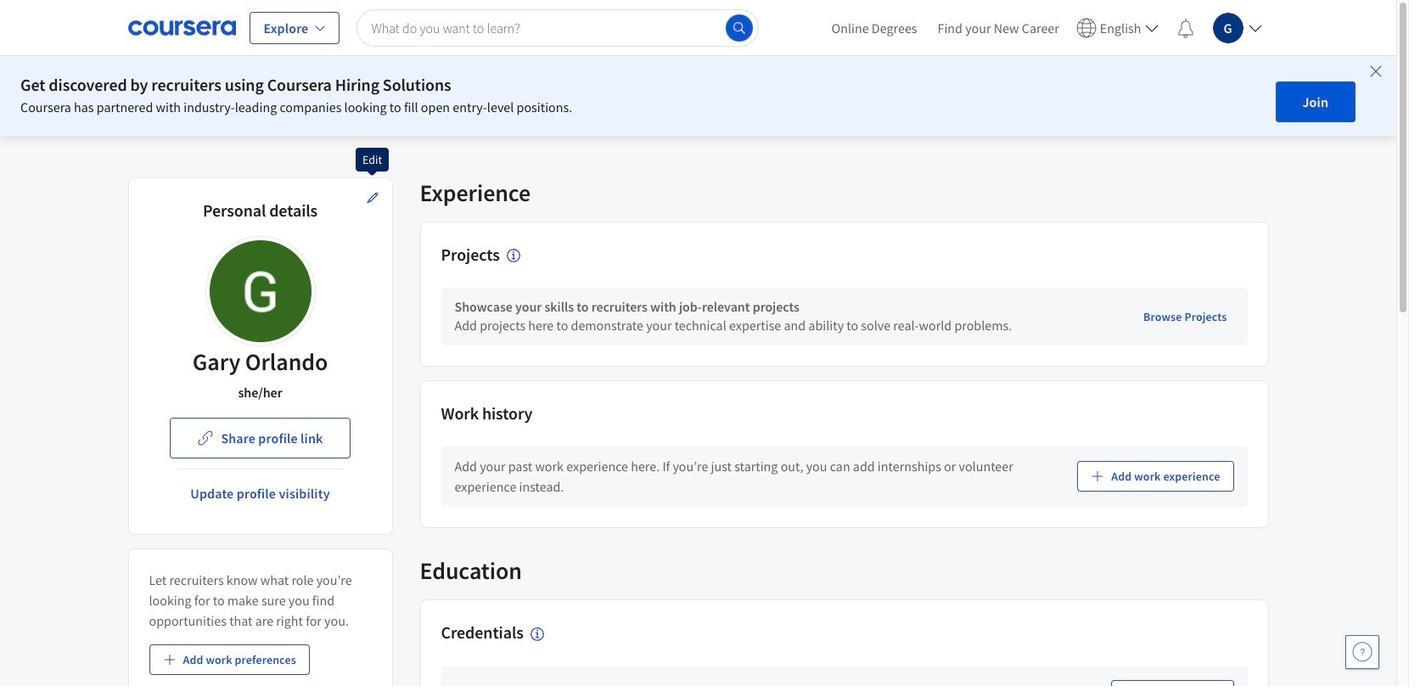 Task type: vqa. For each thing, say whether or not it's contained in the screenshot.
first 'list'
no



Task type: describe. For each thing, give the bounding box(es) containing it.
What do you want to learn? text field
[[357, 9, 759, 46]]

information about the projects section image
[[507, 249, 520, 263]]

coursera image
[[128, 14, 236, 41]]

help center image
[[1353, 642, 1373, 662]]

edit personal details. image
[[366, 191, 379, 205]]



Task type: locate. For each thing, give the bounding box(es) containing it.
information about credentials section image
[[531, 627, 544, 641]]

None search field
[[357, 9, 759, 46]]

profile photo image
[[209, 240, 311, 342]]



